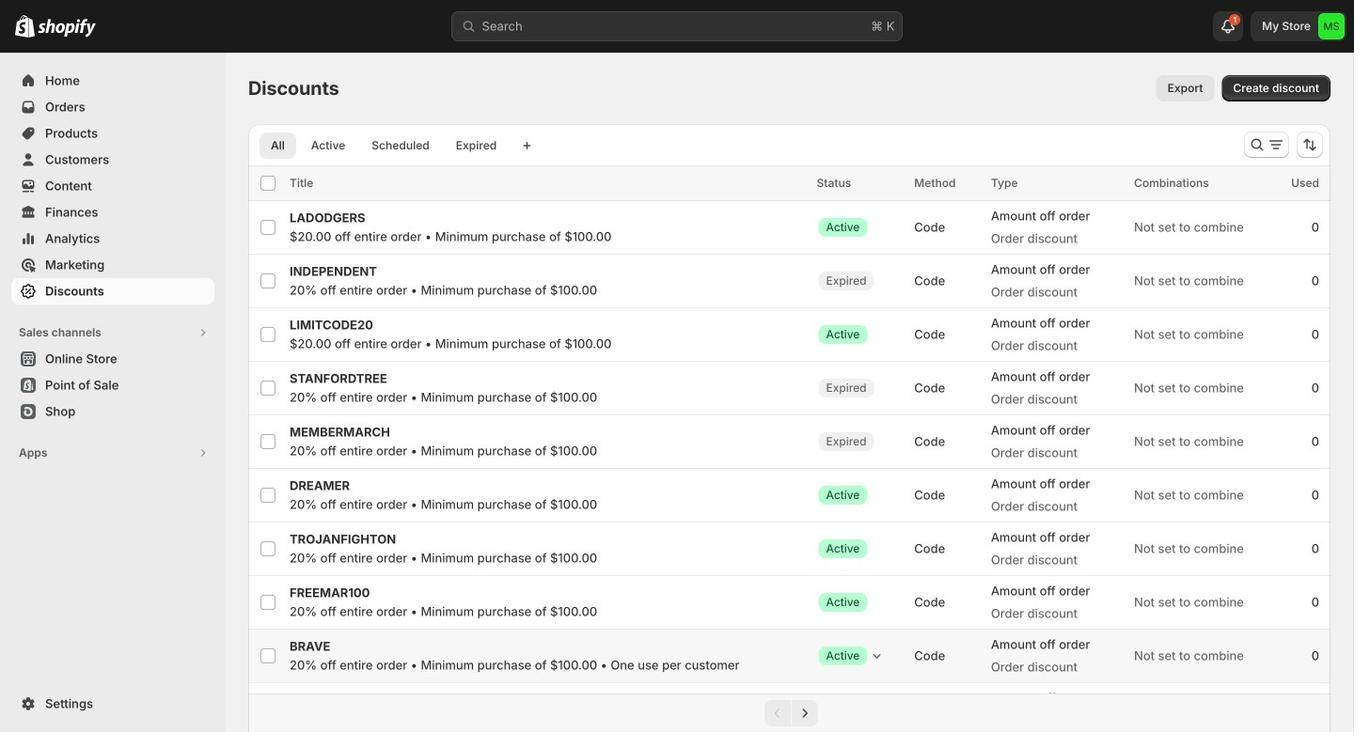 Task type: locate. For each thing, give the bounding box(es) containing it.
my store image
[[1318, 13, 1345, 39]]

0 horizontal spatial shopify image
[[15, 15, 35, 37]]

shopify image
[[15, 15, 35, 37], [38, 19, 96, 37]]

tab list
[[256, 132, 512, 159]]



Task type: describe. For each thing, give the bounding box(es) containing it.
1 horizontal spatial shopify image
[[38, 19, 96, 37]]

pagination element
[[248, 694, 1331, 733]]



Task type: vqa. For each thing, say whether or not it's contained in the screenshot.
Pagination element
yes



